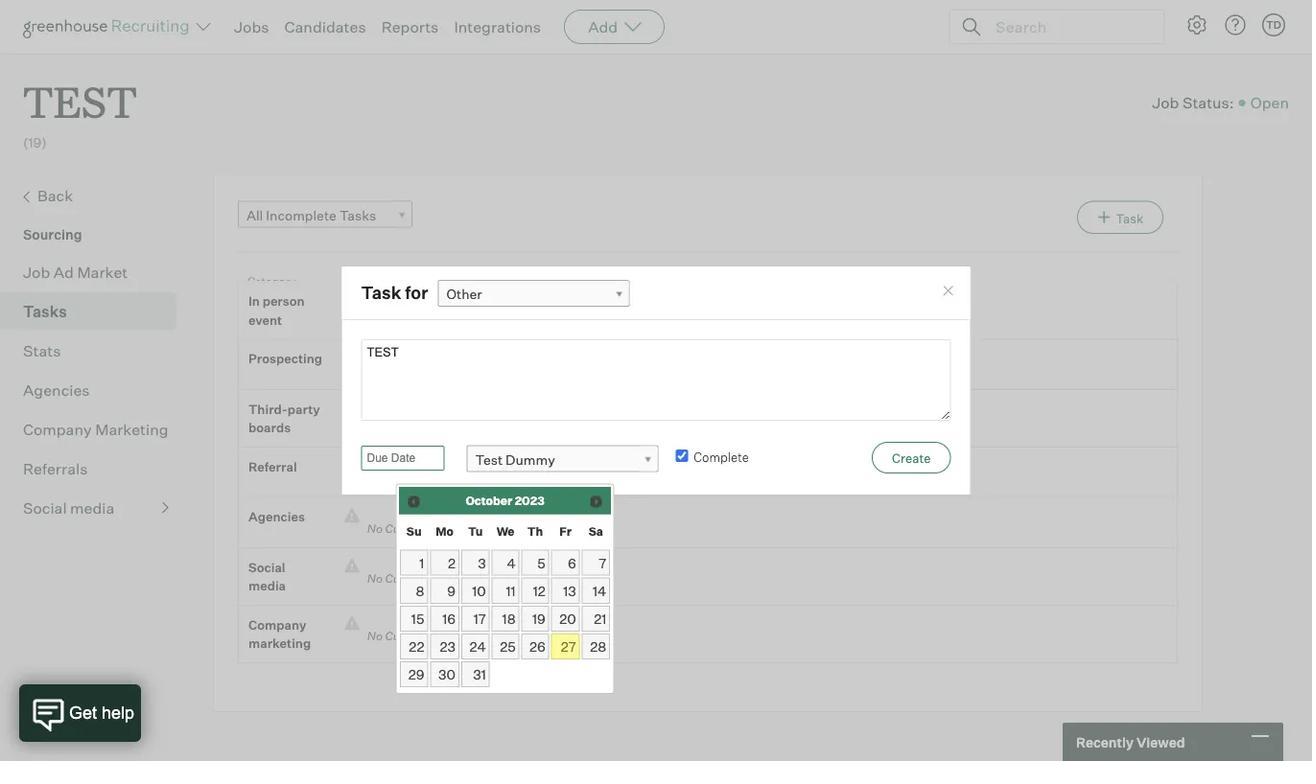 Task type: vqa. For each thing, say whether or not it's contained in the screenshot.


Task type: describe. For each thing, give the bounding box(es) containing it.
viewed
[[1137, 734, 1186, 751]]

in
[[249, 294, 260, 309]]

20 link
[[551, 606, 580, 632]]

configure image
[[1186, 13, 1209, 36]]

3 one! from the top
[[524, 522, 549, 536]]

19 link
[[522, 606, 549, 632]]

28 inside oct 28
[[748, 313, 762, 328]]

candidates
[[285, 17, 366, 36]]

one! for party
[[524, 414, 549, 428]]

su
[[407, 525, 422, 539]]

candidates link
[[285, 17, 366, 36]]

jobs link
[[234, 17, 269, 36]]

add
[[588, 17, 618, 36]]

17
[[474, 611, 486, 628]]

8 link
[[400, 578, 428, 604]]

no for referral
[[367, 471, 383, 486]]

back
[[37, 186, 73, 205]]

current for third-party boards
[[385, 414, 427, 428]]

event
[[249, 313, 282, 328]]

job for job ad market
[[23, 263, 50, 282]]

4
[[507, 555, 516, 572]]

category
[[248, 274, 296, 289]]

ad
[[53, 263, 74, 282]]

test dummy link
[[467, 446, 659, 474]]

job status:
[[1153, 93, 1235, 112]]

no for third-party boards
[[367, 414, 383, 428]]

Complete checkbox
[[676, 450, 688, 462]]

18
[[502, 611, 516, 628]]

30 link
[[430, 662, 460, 688]]

none submit inside task for 'dialog'
[[872, 442, 951, 474]]

social media link
[[23, 497, 169, 520]]

2 no current tasks. from the top
[[360, 471, 471, 486]]

back link
[[23, 184, 169, 209]]

all incomplete tasks
[[247, 207, 376, 224]]

1
[[420, 555, 425, 572]]

2 create from the top
[[486, 471, 521, 486]]

task for sourcing
[[1116, 211, 1144, 226]]

test
[[23, 73, 137, 130]]

1 vertical spatial social
[[249, 560, 286, 575]]

reports
[[382, 17, 439, 36]]

prospecting
[[249, 351, 322, 367]]

create one! for media
[[486, 572, 549, 586]]

jobs
[[234, 17, 269, 36]]

reports link
[[382, 17, 439, 36]]

15 link
[[400, 606, 428, 632]]

third-party boards
[[249, 402, 320, 436]]

2 create one! link from the top
[[471, 469, 549, 488]]

13 link
[[551, 578, 580, 604]]

0 vertical spatial media
[[70, 499, 115, 518]]

21 link
[[582, 606, 610, 632]]

add button
[[564, 10, 665, 44]]

27 link
[[551, 634, 580, 660]]

no current tasks. for marketing
[[360, 630, 471, 644]]

11 link
[[492, 578, 520, 604]]

party
[[288, 402, 320, 417]]

one! for media
[[524, 572, 549, 586]]

other link
[[438, 280, 630, 308]]

test dummy
[[475, 452, 555, 468]]

agencies link
[[23, 379, 169, 402]]

9 link
[[430, 578, 460, 604]]

tasks. for company marketing
[[429, 630, 464, 644]]

2023
[[515, 494, 545, 508]]

task for dialog
[[341, 266, 972, 496]]

22 link
[[400, 634, 428, 660]]

7
[[599, 555, 607, 572]]

13
[[564, 583, 577, 600]]

create one! link for media
[[471, 570, 549, 589]]

0 vertical spatial social media
[[23, 499, 115, 518]]

fundraiser
[[344, 294, 406, 309]]

current for social media
[[385, 572, 427, 586]]

20
[[560, 611, 577, 628]]

(19)
[[23, 135, 47, 151]]

3 create from the top
[[486, 522, 521, 536]]

test (19)
[[23, 73, 137, 151]]

recently
[[1077, 734, 1134, 751]]

status:
[[1183, 93, 1235, 112]]

24 link
[[461, 634, 490, 660]]

complete
[[694, 450, 749, 465]]

all incomplete tasks link
[[238, 201, 413, 229]]

dummy
[[506, 452, 555, 468]]

0 horizontal spatial 28
[[590, 639, 607, 656]]

referral
[[249, 459, 297, 475]]

5 link
[[522, 550, 549, 576]]

sa
[[589, 525, 604, 539]]

tasks. for agencies
[[429, 522, 464, 536]]

14 link
[[582, 578, 610, 604]]

stats
[[23, 341, 61, 360]]

25 link
[[492, 634, 520, 660]]

16
[[443, 611, 456, 628]]

for
[[405, 282, 429, 304]]

no for agencies
[[367, 522, 383, 536]]

24
[[470, 639, 486, 656]]

2 link
[[430, 550, 460, 576]]

current inside prospecting no current tasks.
[[385, 363, 427, 378]]

1 vertical spatial social media
[[249, 560, 286, 594]]

in person event
[[249, 294, 305, 328]]

31 link
[[461, 662, 490, 688]]

6 link
[[551, 550, 580, 576]]

What Other task are you going to do next? text field
[[361, 339, 951, 421]]

no current tasks. for party
[[360, 414, 471, 428]]

integrations
[[454, 17, 541, 36]]

job ad market
[[23, 263, 128, 282]]

1 horizontal spatial agencies
[[249, 510, 305, 525]]

marketing
[[95, 420, 168, 439]]

create for party
[[486, 414, 521, 428]]



Task type: locate. For each thing, give the bounding box(es) containing it.
1 no from the top
[[367, 363, 383, 378]]

social media
[[23, 499, 115, 518], [249, 560, 286, 594]]

create one! down 18
[[486, 630, 549, 644]]

0 horizontal spatial company
[[23, 420, 92, 439]]

current up due date text field
[[385, 414, 427, 428]]

0 vertical spatial tasks
[[340, 207, 376, 224]]

4 no from the top
[[367, 522, 383, 536]]

6
[[568, 555, 577, 572]]

no inside prospecting no current tasks.
[[367, 363, 383, 378]]

1 create one! from the top
[[486, 414, 549, 428]]

referrals link
[[23, 457, 169, 480]]

5 no current tasks. from the top
[[360, 630, 471, 644]]

one! for marketing
[[524, 630, 549, 644]]

16 link
[[430, 606, 460, 632]]

15
[[412, 611, 425, 628]]

agencies down stats
[[23, 381, 90, 400]]

media up company marketing at left
[[249, 579, 286, 594]]

create one! for marketing
[[486, 630, 549, 644]]

no down due date text field
[[367, 471, 383, 486]]

job left ad
[[23, 263, 50, 282]]

tasks. down 16
[[429, 630, 464, 644]]

6 tasks. from the top
[[429, 630, 464, 644]]

no
[[367, 363, 383, 378], [367, 414, 383, 428], [367, 471, 383, 486], [367, 522, 383, 536], [367, 572, 383, 586], [367, 630, 383, 644]]

1 horizontal spatial company
[[249, 618, 307, 633]]

1 tasks. from the top
[[429, 363, 464, 378]]

no current tasks. up due date text field
[[360, 414, 471, 428]]

company inside "link"
[[23, 420, 92, 439]]

tasks. for third-party boards
[[429, 414, 464, 428]]

sourcing
[[23, 226, 82, 243]]

2
[[448, 555, 456, 572]]

2 current from the top
[[385, 414, 427, 428]]

stats link
[[23, 339, 169, 362]]

2 one! from the top
[[524, 471, 549, 486]]

social media down referrals
[[23, 499, 115, 518]]

october 2023
[[466, 494, 545, 508]]

td button
[[1259, 10, 1290, 40]]

1 vertical spatial 28
[[590, 639, 607, 656]]

29 link
[[400, 662, 428, 688]]

10
[[472, 583, 486, 600]]

company
[[23, 420, 92, 439], [249, 618, 307, 633]]

0 horizontal spatial social media
[[23, 499, 115, 518]]

tasks. inside prospecting no current tasks.
[[429, 363, 464, 378]]

create for marketing
[[486, 630, 521, 644]]

company up marketing
[[249, 618, 307, 633]]

0 horizontal spatial job
[[23, 263, 50, 282]]

other
[[447, 286, 482, 303]]

task for
[[361, 282, 429, 304]]

10 link
[[461, 578, 490, 604]]

social
[[23, 499, 67, 518], [249, 560, 286, 575]]

social media up company marketing at left
[[249, 560, 286, 594]]

boards
[[249, 420, 291, 436]]

3 link
[[461, 550, 490, 576]]

tasks right incomplete
[[340, 207, 376, 224]]

5 create one! from the top
[[486, 630, 549, 644]]

26 link
[[522, 634, 549, 660]]

create down 4
[[486, 572, 521, 586]]

job left status:
[[1153, 93, 1180, 112]]

29
[[408, 667, 425, 683]]

company for company marketing
[[23, 420, 92, 439]]

8
[[416, 583, 425, 600]]

4 current from the top
[[385, 522, 427, 536]]

marketing
[[249, 636, 311, 652]]

td button
[[1263, 13, 1286, 36]]

1 vertical spatial tasks
[[23, 302, 67, 321]]

one! down dummy
[[524, 471, 549, 486]]

1 link
[[400, 550, 428, 576]]

11
[[506, 583, 516, 600]]

0 vertical spatial company
[[23, 420, 92, 439]]

0 horizontal spatial media
[[70, 499, 115, 518]]

tu
[[468, 525, 483, 539]]

create down 18
[[486, 630, 521, 644]]

0 horizontal spatial tasks
[[23, 302, 67, 321]]

3 current from the top
[[385, 471, 427, 486]]

current for referral
[[385, 471, 427, 486]]

create one! up test dummy
[[486, 414, 549, 428]]

4 create one! link from the top
[[471, 570, 549, 589]]

1 horizontal spatial tasks
[[340, 207, 376, 224]]

25
[[500, 639, 516, 656]]

create one! link for marketing
[[471, 628, 549, 646]]

3 no from the top
[[367, 471, 383, 486]]

tasks link
[[23, 300, 169, 323]]

26
[[530, 639, 546, 656]]

one! up dummy
[[524, 414, 549, 428]]

create one! link for party
[[471, 412, 549, 431]]

3 tasks. from the top
[[429, 471, 464, 486]]

create right tu
[[486, 522, 521, 536]]

21
[[594, 611, 607, 628]]

job ad market link
[[23, 261, 169, 284]]

greenhouse recruiting image
[[23, 15, 196, 38]]

tasks. down 2
[[429, 572, 464, 586]]

6 no from the top
[[367, 630, 383, 644]]

job for job status:
[[1153, 93, 1180, 112]]

social inside social media link
[[23, 499, 67, 518]]

1 create from the top
[[486, 414, 521, 428]]

0 horizontal spatial social
[[23, 499, 67, 518]]

current down 1
[[385, 572, 427, 586]]

mo
[[436, 525, 454, 539]]

company up referrals
[[23, 420, 92, 439]]

current for company marketing
[[385, 630, 427, 644]]

create one! down test dummy
[[486, 471, 549, 486]]

0 vertical spatial agencies
[[23, 381, 90, 400]]

4 no current tasks. from the top
[[360, 572, 471, 586]]

social down referrals
[[23, 499, 67, 518]]

create down test dummy
[[486, 471, 521, 486]]

0 vertical spatial social
[[23, 499, 67, 518]]

close image
[[941, 284, 956, 299]]

no for company marketing
[[367, 630, 383, 644]]

tasks up stats
[[23, 302, 67, 321]]

company marketing
[[249, 618, 311, 652]]

5 tasks. from the top
[[429, 572, 464, 586]]

1 horizontal spatial media
[[249, 579, 286, 594]]

td
[[1267, 18, 1282, 31]]

no left 22 link
[[367, 630, 383, 644]]

social up company marketing at left
[[249, 560, 286, 575]]

1 horizontal spatial 28
[[748, 313, 762, 328]]

company inside company marketing
[[249, 618, 307, 633]]

create for media
[[486, 572, 521, 586]]

23 link
[[430, 634, 460, 660]]

no down fundraiser
[[367, 363, 383, 378]]

3 create one! link from the top
[[471, 520, 549, 539]]

4 one! from the top
[[524, 572, 549, 586]]

no current tasks. for media
[[360, 572, 471, 586]]

6 current from the top
[[385, 630, 427, 644]]

28 down oct
[[748, 313, 762, 328]]

task inside 'dialog'
[[361, 282, 401, 304]]

person
[[263, 294, 305, 309]]

create
[[486, 414, 521, 428], [486, 471, 521, 486], [486, 522, 521, 536], [486, 572, 521, 586], [486, 630, 521, 644]]

5
[[538, 555, 546, 572]]

28 link
[[582, 634, 610, 660]]

1 horizontal spatial job
[[1153, 93, 1180, 112]]

market
[[77, 263, 128, 282]]

1 vertical spatial agencies
[[249, 510, 305, 525]]

company marketing link
[[23, 418, 169, 441]]

company for company marketing
[[249, 618, 307, 633]]

Due Date text field
[[361, 446, 445, 471]]

create up test dummy
[[486, 414, 521, 428]]

current down 15 at the left of the page
[[385, 630, 427, 644]]

th
[[528, 525, 543, 539]]

tasks. left tu
[[429, 522, 464, 536]]

no left 8 link
[[367, 572, 383, 586]]

tasks. for referral
[[429, 471, 464, 486]]

1 one! from the top
[[524, 414, 549, 428]]

no current tasks. down 1
[[360, 572, 471, 586]]

no current tasks.
[[360, 414, 471, 428], [360, 471, 471, 486], [360, 522, 471, 536], [360, 572, 471, 586], [360, 630, 471, 644]]

0 vertical spatial job
[[1153, 93, 1180, 112]]

referrals
[[23, 459, 88, 479]]

1 create one! link from the top
[[471, 412, 549, 431]]

18 link
[[492, 606, 520, 632]]

2 no from the top
[[367, 414, 383, 428]]

1 vertical spatial job
[[23, 263, 50, 282]]

one! down '19'
[[524, 630, 549, 644]]

media down referrals link
[[70, 499, 115, 518]]

5 create one! link from the top
[[471, 628, 549, 646]]

17 link
[[461, 606, 490, 632]]

3 create one! from the top
[[486, 522, 549, 536]]

Search text field
[[991, 13, 1147, 41]]

4 create from the top
[[486, 572, 521, 586]]

31
[[473, 667, 486, 683]]

1 no current tasks. from the top
[[360, 414, 471, 428]]

28 down 21
[[590, 639, 607, 656]]

1 horizontal spatial social media
[[249, 560, 286, 594]]

None submit
[[872, 442, 951, 474]]

tasks.
[[429, 363, 464, 378], [429, 414, 464, 428], [429, 471, 464, 486], [429, 522, 464, 536], [429, 572, 464, 586], [429, 630, 464, 644]]

1 horizontal spatial social
[[249, 560, 286, 575]]

5 one! from the top
[[524, 630, 549, 644]]

3 no current tasks. from the top
[[360, 522, 471, 536]]

job
[[1153, 93, 1180, 112], [23, 263, 50, 282]]

create one! down 4
[[486, 572, 549, 586]]

0 horizontal spatial agencies
[[23, 381, 90, 400]]

4 tasks. from the top
[[429, 522, 464, 536]]

tasks. for social media
[[429, 572, 464, 586]]

current down due date text field
[[385, 471, 427, 486]]

2 tasks. from the top
[[429, 414, 464, 428]]

one! down 5
[[524, 572, 549, 586]]

one! down 2023
[[524, 522, 549, 536]]

no for social media
[[367, 572, 383, 586]]

22
[[409, 639, 425, 656]]

create one! for party
[[486, 414, 549, 428]]

current for agencies
[[385, 522, 427, 536]]

0 vertical spatial 28
[[748, 313, 762, 328]]

no current tasks. down 15 at the left of the page
[[360, 630, 471, 644]]

no up due date text field
[[367, 414, 383, 428]]

5 current from the top
[[385, 572, 427, 586]]

4 create one! from the top
[[486, 572, 549, 586]]

test link
[[23, 54, 137, 134]]

agencies
[[23, 381, 90, 400], [249, 510, 305, 525]]

no current tasks. up 1 link
[[360, 522, 471, 536]]

5 create from the top
[[486, 630, 521, 644]]

current up 1 link
[[385, 522, 427, 536]]

1 current from the top
[[385, 363, 427, 378]]

create one! down october 2023
[[486, 522, 549, 536]]

company marketing
[[23, 420, 168, 439]]

tasks. down due date text field
[[429, 471, 464, 486]]

7 link
[[582, 550, 610, 576]]

incomplete
[[266, 207, 337, 224]]

5 no from the top
[[367, 572, 383, 586]]

prospecting no current tasks.
[[249, 351, 471, 378]]

agencies down referral
[[249, 510, 305, 525]]

1 vertical spatial media
[[249, 579, 286, 594]]

current down fundraiser
[[385, 363, 427, 378]]

tasks. up due date text field
[[429, 414, 464, 428]]

current
[[385, 363, 427, 378], [385, 414, 427, 428], [385, 471, 427, 486], [385, 522, 427, 536], [385, 572, 427, 586], [385, 630, 427, 644]]

media
[[70, 499, 115, 518], [249, 579, 286, 594]]

no current tasks. down due date text field
[[360, 471, 471, 486]]

tasks. down other
[[429, 363, 464, 378]]

create one!
[[486, 414, 549, 428], [486, 471, 549, 486], [486, 522, 549, 536], [486, 572, 549, 586], [486, 630, 549, 644]]

no left su
[[367, 522, 383, 536]]

task for task
[[344, 274, 369, 289]]

1 vertical spatial company
[[249, 618, 307, 633]]

30
[[439, 667, 456, 683]]

task
[[1116, 211, 1144, 226], [344, 274, 369, 289], [361, 282, 401, 304]]

test
[[475, 452, 503, 468]]

2 create one! from the top
[[486, 471, 549, 486]]



